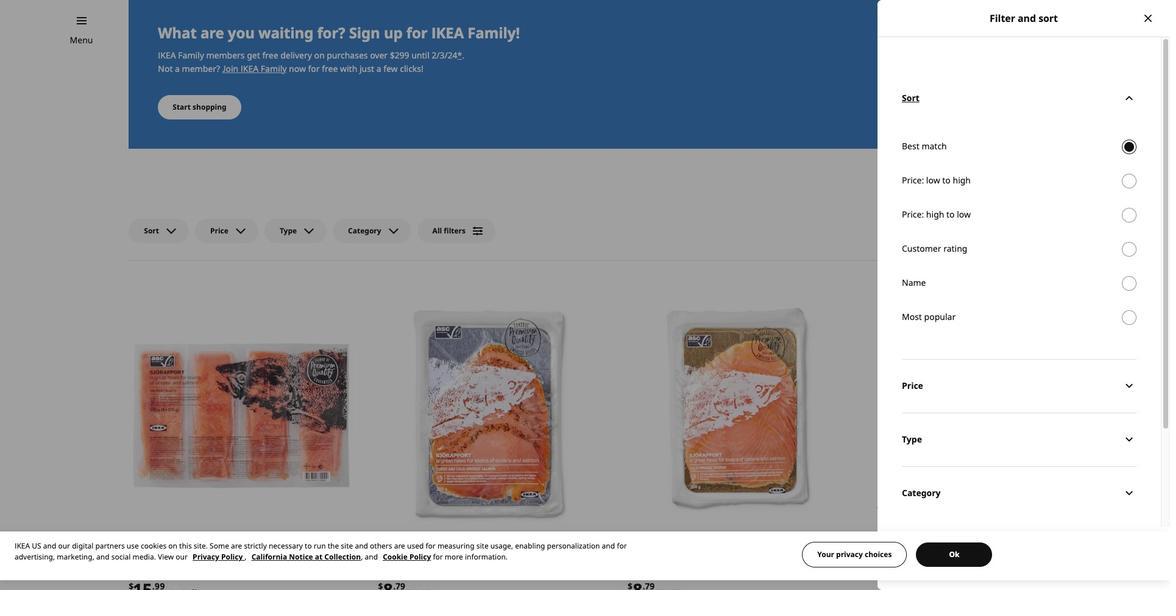 Task type: vqa. For each thing, say whether or not it's contained in the screenshot.
Log in to take advantage of member discounts. Don't have an account yet?
yes



Task type: locate. For each thing, give the bounding box(es) containing it.
are up members
[[200, 23, 224, 43]]

member
[[989, 484, 1023, 496]]

customer rating
[[902, 242, 968, 254]]

2 site from the left
[[477, 541, 489, 551]]

on right delivery at the top of page
[[314, 49, 325, 61]]

0 vertical spatial on
[[314, 49, 325, 61]]

1 horizontal spatial sort
[[902, 92, 920, 103]]

$299
[[390, 49, 409, 61]]

and down partners in the bottom of the page
[[96, 552, 109, 562]]

0 horizontal spatial policy
[[221, 552, 243, 562]]

not
[[158, 63, 173, 74]]

1 horizontal spatial type
[[902, 434, 922, 445]]

our down the this
[[176, 552, 188, 562]]

1 vertical spatial type
[[902, 434, 922, 445]]

price right sort popup button on the top left
[[210, 225, 229, 236]]

1 policy from the left
[[221, 552, 243, 562]]

1 price: from the top
[[902, 174, 924, 186]]

1 horizontal spatial ,
[[361, 552, 363, 562]]

price inside price popup button
[[210, 225, 229, 236]]

join ikea family link
[[222, 63, 287, 74]]

0 horizontal spatial price
[[173, 536, 192, 546]]

low up rating
[[957, 208, 971, 220]]

low down match
[[926, 174, 940, 186]]

few
[[383, 63, 398, 74]]

have
[[901, 498, 920, 509]]

ok button
[[916, 543, 993, 567]]

0 horizontal spatial our
[[58, 541, 70, 551]]

with
[[340, 63, 357, 74]]

0 vertical spatial low
[[926, 174, 940, 186]]

type
[[280, 225, 297, 236], [902, 434, 922, 445]]

1 vertical spatial log
[[897, 531, 912, 543]]

category inside dropdown button
[[902, 487, 941, 499]]

price: for price: low to high
[[902, 174, 924, 186]]

in for log in to take advantage of member discounts. don't have an account yet?
[[894, 484, 902, 496]]

name
[[902, 277, 926, 288]]

sort for sort dropdown button
[[902, 92, 920, 103]]

high up customer rating in the right of the page
[[926, 208, 944, 220]]

1 horizontal spatial low
[[957, 208, 971, 220]]

1 , from the left
[[245, 552, 247, 562]]

0 vertical spatial log
[[877, 484, 892, 496]]

ikea inside ikea us and our digital partners use cookies on this site. some are strictly necessary to run the site and others are used for measuring site usage, enabling personalization and for advertising, marketing, and social media. view our
[[15, 541, 30, 551]]

1 horizontal spatial high
[[953, 174, 971, 186]]

2 horizontal spatial price
[[672, 536, 691, 546]]

all filters button
[[417, 219, 496, 243]]

1 horizontal spatial price
[[902, 380, 923, 391]]

0 vertical spatial category
[[348, 225, 381, 236]]

price for price dropdown button
[[902, 380, 923, 391]]

to inside log in to take advantage of member discounts. don't have an account yet?
[[904, 484, 912, 496]]

1 vertical spatial free
[[322, 63, 338, 74]]

sort for sort popup button on the top left
[[144, 225, 159, 236]]

high up price: high to low
[[953, 174, 971, 186]]

1 horizontal spatial site
[[477, 541, 489, 551]]

family
[[178, 49, 204, 61], [261, 63, 287, 74], [147, 536, 171, 546], [397, 536, 421, 546], [646, 536, 670, 546]]

1 horizontal spatial in
[[915, 531, 923, 543]]

type inside popup button
[[280, 225, 297, 236]]

to up price: high to low
[[943, 174, 951, 186]]

site
[[341, 541, 353, 551], [477, 541, 489, 551]]

0 horizontal spatial ikea family price
[[129, 536, 192, 546]]

california
[[252, 552, 287, 562]]

0 horizontal spatial on
[[168, 541, 177, 551]]

1 horizontal spatial on
[[314, 49, 325, 61]]

from
[[934, 431, 969, 452]]

and left 'sort'
[[1018, 12, 1036, 25]]

now
[[289, 63, 306, 74]]

0 horizontal spatial site
[[341, 541, 353, 551]]

policy down some
[[221, 552, 243, 562]]

log inside log in to take advantage of member discounts. don't have an account yet?
[[877, 484, 892, 496]]

site up privacy policy , california notice at collection , and cookie policy for more information. at left
[[341, 541, 353, 551]]

to up "california notice at collection" link
[[305, 541, 312, 551]]

your privacy choices
[[818, 549, 892, 560]]

privacy
[[193, 552, 219, 562]]

1 horizontal spatial sjörapport
[[378, 550, 433, 561]]

all filters
[[433, 225, 466, 236]]

1 horizontal spatial are
[[231, 541, 242, 551]]

type inside dropdown button
[[902, 434, 922, 445]]

1 vertical spatial on
[[168, 541, 177, 551]]

to
[[943, 174, 951, 186], [947, 208, 955, 220], [904, 484, 912, 496], [305, 541, 312, 551]]

an
[[923, 498, 933, 509]]

sort inside popup button
[[144, 225, 159, 236]]

media.
[[133, 552, 156, 562]]

0 horizontal spatial type
[[280, 225, 297, 236]]

your
[[818, 549, 834, 560]]

price inside price dropdown button
[[902, 380, 923, 391]]

0 horizontal spatial sort
[[144, 225, 159, 236]]

2 horizontal spatial sjörapport
[[628, 550, 683, 561]]

for up until
[[406, 23, 428, 43]]

category for category popup button
[[348, 225, 381, 236]]

0 horizontal spatial high
[[926, 208, 944, 220]]

1 vertical spatial high
[[926, 208, 944, 220]]

.
[[462, 49, 464, 61]]

1 ikea family price from the left
[[129, 536, 192, 546]]

for right now
[[308, 63, 320, 74]]

category button
[[333, 219, 411, 243]]

*
[[457, 49, 462, 61]]

category inside popup button
[[348, 225, 381, 236]]

1 horizontal spatial our
[[176, 552, 188, 562]]

our
[[58, 541, 70, 551], [176, 552, 188, 562]]

3 sjörapport from the left
[[628, 550, 683, 561]]

1 vertical spatial price
[[902, 380, 923, 391]]

in up don't
[[894, 484, 902, 496]]

log up don't
[[877, 484, 892, 496]]

0 horizontal spatial ,
[[245, 552, 247, 562]]

more
[[445, 552, 463, 562]]

price: down best
[[902, 174, 924, 186]]

all
[[433, 225, 442, 236]]

1 horizontal spatial view
[[942, 552, 965, 564]]

customer
[[902, 242, 941, 254]]

some
[[210, 541, 229, 551]]

family inside ikea family price sjörapport cured cold smoked salmon
[[397, 536, 421, 546]]

popular
[[924, 311, 956, 322]]

to up "have"
[[904, 484, 912, 496]]

category button
[[902, 466, 1137, 520]]

0 horizontal spatial log
[[877, 484, 892, 496]]

0 vertical spatial price:
[[902, 174, 924, 186]]

in for log in
[[915, 531, 923, 543]]

you
[[228, 23, 255, 43]]

1 horizontal spatial ikea family price
[[628, 536, 691, 546]]

sort inside dropdown button
[[902, 92, 920, 103]]

0 vertical spatial our
[[58, 541, 70, 551]]

our up marketing,
[[58, 541, 70, 551]]

2 policy from the left
[[410, 552, 431, 562]]

2 price from the left
[[423, 536, 441, 546]]

1 horizontal spatial price
[[423, 536, 441, 546]]

up
[[384, 23, 403, 43]]

1 horizontal spatial category
[[902, 487, 941, 499]]

menu
[[70, 34, 93, 46]]

ikea inside ikea family price sjörapport cured cold smoked salmon
[[378, 536, 395, 546]]

1 vertical spatial price:
[[902, 208, 924, 220]]

filter
[[990, 12, 1015, 25]]

ikea
[[431, 23, 464, 43], [158, 49, 176, 61], [241, 63, 259, 74], [129, 536, 145, 546], [378, 536, 395, 546], [628, 536, 644, 546], [15, 541, 30, 551]]

in inside button
[[915, 531, 923, 543]]

personalization
[[547, 541, 600, 551]]

price: high to low
[[902, 208, 971, 220]]

in inside log in to take advantage of member discounts. don't have an account yet?
[[894, 484, 902, 496]]

rating
[[944, 242, 968, 254]]

log down "have"
[[897, 531, 912, 543]]

view inside ikea us and our digital partners use cookies on this site. some are strictly necessary to run the site and others are used for measuring site usage, enabling personalization and for advertising, marketing, and social media. view our
[[158, 552, 174, 562]]

0 horizontal spatial price
[[210, 225, 229, 236]]

to for low
[[947, 208, 955, 220]]

others
[[370, 541, 392, 551]]

menu button
[[70, 34, 93, 47]]

for?
[[317, 23, 345, 43]]

0 horizontal spatial sjörapport
[[129, 550, 184, 561]]

1 vertical spatial in
[[915, 531, 923, 543]]

salmon
[[458, 563, 487, 575]]

0 vertical spatial in
[[894, 484, 902, 496]]

low
[[926, 174, 940, 186], [957, 208, 971, 220]]

take
[[915, 484, 932, 496]]

2 ikea family price from the left
[[628, 536, 691, 546]]

free right get
[[262, 49, 278, 61]]

1 vertical spatial sort
[[144, 225, 159, 236]]

category for category dropdown button
[[902, 487, 941, 499]]

are up cookie
[[394, 541, 405, 551]]

ikea family price sjörapport cured cold smoked salmon
[[378, 536, 487, 575]]

1 horizontal spatial policy
[[410, 552, 431, 562]]

most
[[902, 311, 922, 322]]

0 horizontal spatial low
[[926, 174, 940, 186]]

policy
[[221, 552, 243, 562], [410, 552, 431, 562]]

0 horizontal spatial category
[[348, 225, 381, 236]]

1 sjörapport from the left
[[129, 550, 184, 561]]

get
[[247, 49, 260, 61]]

0 horizontal spatial a
[[175, 63, 180, 74]]

0 horizontal spatial view
[[158, 552, 174, 562]]

strictly
[[244, 541, 267, 551]]

and
[[1018, 12, 1036, 25], [43, 541, 56, 551], [355, 541, 368, 551], [602, 541, 615, 551], [96, 552, 109, 562], [365, 552, 378, 562]]

category
[[348, 225, 381, 236], [902, 487, 941, 499]]

2 price: from the top
[[902, 208, 924, 220]]

0 horizontal spatial free
[[262, 49, 278, 61]]

type for type dropdown button on the right bottom of page
[[902, 434, 922, 445]]

waiting
[[258, 23, 314, 43]]

type button
[[264, 219, 327, 243]]

0 vertical spatial price
[[210, 225, 229, 236]]

to for take
[[904, 484, 912, 496]]

site.
[[194, 541, 208, 551]]

are right some
[[231, 541, 242, 551]]

and inside sort and filter dialog
[[1018, 12, 1036, 25]]

free left with
[[322, 63, 338, 74]]

policy down "used"
[[410, 552, 431, 562]]

0 vertical spatial high
[[953, 174, 971, 186]]

1 vertical spatial our
[[176, 552, 188, 562]]

2 horizontal spatial are
[[394, 541, 405, 551]]

0 vertical spatial type
[[280, 225, 297, 236]]

cookie
[[383, 552, 408, 562]]

1 horizontal spatial a
[[376, 63, 381, 74]]

site up information.
[[477, 541, 489, 551]]

0 vertical spatial sort
[[902, 92, 920, 103]]

free
[[262, 49, 278, 61], [322, 63, 338, 74]]

0 horizontal spatial in
[[894, 484, 902, 496]]

a left the few
[[376, 63, 381, 74]]

on left the this
[[168, 541, 177, 551]]

most popular
[[902, 311, 956, 322]]

are
[[200, 23, 224, 43], [231, 541, 242, 551], [394, 541, 405, 551]]

on inside ikea us and our digital partners use cookies on this site. some are strictly necessary to run the site and others are used for measuring site usage, enabling personalization and for advertising, marketing, and social media. view our
[[168, 541, 177, 551]]

use
[[127, 541, 139, 551]]

in down "have"
[[915, 531, 923, 543]]

log inside button
[[897, 531, 912, 543]]

1 vertical spatial low
[[957, 208, 971, 220]]

2 sjörapport from the left
[[378, 550, 433, 561]]

1 horizontal spatial log
[[897, 531, 912, 543]]

collection
[[325, 552, 361, 562]]

price: up customer
[[902, 208, 924, 220]]

1 vertical spatial category
[[902, 487, 941, 499]]

advertising,
[[15, 552, 55, 562]]

cookie policy link
[[383, 552, 431, 562]]

price up benefit
[[902, 380, 923, 391]]

for up smoked
[[433, 552, 443, 562]]

for
[[406, 23, 428, 43], [308, 63, 320, 74], [426, 541, 436, 551], [617, 541, 627, 551], [433, 552, 443, 562]]

to up rating
[[947, 208, 955, 220]]

cookies
[[141, 541, 167, 551]]

don't have an account yet? link
[[877, 497, 1102, 510]]

a right not
[[175, 63, 180, 74]]



Task type: describe. For each thing, give the bounding box(es) containing it.
cured
[[378, 563, 402, 575]]

2/3/24
[[432, 49, 457, 61]]

sort and filter dialog
[[878, 0, 1170, 590]]

at
[[315, 552, 323, 562]]

california notice at collection link
[[252, 552, 361, 562]]

the
[[328, 541, 339, 551]]

benefit from discounts!
[[877, 431, 973, 473]]

of
[[979, 484, 987, 496]]

log for log in
[[897, 531, 912, 543]]

filters
[[444, 225, 466, 236]]

join
[[222, 63, 238, 74]]

yet?
[[969, 498, 985, 509]]

log for log in to take advantage of member discounts. don't have an account yet?
[[877, 484, 892, 496]]

ikea family members get free delivery on purchases over $299 until 2/3/24 * . not a member? join ikea family now for free with just a few clicks!
[[158, 49, 464, 74]]

this
[[179, 541, 192, 551]]

price: for price: high to low
[[902, 208, 924, 220]]

discounts!
[[877, 453, 951, 473]]

1 site from the left
[[341, 541, 353, 551]]

price button
[[195, 219, 258, 243]]

price for price popup button
[[210, 225, 229, 236]]

2 , from the left
[[361, 552, 363, 562]]

sjörapport inside ikea family price sjörapport cured cold smoked salmon
[[378, 550, 433, 561]]

enabling
[[515, 541, 545, 551]]

filter and sort
[[990, 12, 1058, 25]]

sort
[[1039, 12, 1058, 25]]

usage,
[[491, 541, 513, 551]]

digital
[[72, 541, 93, 551]]

account
[[935, 498, 967, 509]]

member?
[[182, 63, 220, 74]]

on inside ikea family members get free delivery on purchases over $299 until 2/3/24 * . not a member? join ikea family now for free with just a few clicks!
[[314, 49, 325, 61]]

1 a from the left
[[175, 63, 180, 74]]

cold
[[405, 563, 421, 575]]

partners
[[95, 541, 125, 551]]

to for high
[[943, 174, 951, 186]]

what are you waiting for? sign up for ikea family!
[[158, 23, 520, 43]]

don't
[[877, 498, 899, 509]]

purchases
[[327, 49, 368, 61]]

what
[[158, 23, 197, 43]]

privacy policy link
[[193, 552, 245, 562]]

privacy policy , california notice at collection , and cookie policy for more information.
[[193, 552, 508, 562]]

for right personalization
[[617, 541, 627, 551]]

benefit
[[877, 431, 930, 452]]

choices
[[865, 549, 892, 560]]

and right the us
[[43, 541, 56, 551]]

and up privacy policy , california notice at collection , and cookie policy for more information. at left
[[355, 541, 368, 551]]

us
[[32, 541, 41, 551]]

smoked
[[424, 563, 455, 575]]

type for type popup button
[[280, 225, 297, 236]]

and right personalization
[[602, 541, 615, 551]]

information.
[[465, 552, 508, 562]]

ikea us and our digital partners use cookies on this site. some are strictly necessary to run the site and others are used for measuring site usage, enabling personalization and for advertising, marketing, and social media. view our
[[15, 541, 627, 562]]

view inside button
[[942, 552, 965, 564]]

0 horizontal spatial are
[[200, 23, 224, 43]]

ok
[[949, 549, 960, 560]]

delivery
[[280, 49, 312, 61]]

* link
[[457, 49, 462, 61]]

log in to take advantage of member discounts. don't have an account yet?
[[877, 484, 1066, 509]]

price: low to high
[[902, 174, 971, 186]]

discounts.
[[1025, 484, 1066, 496]]

best match
[[902, 140, 947, 152]]

measuring
[[438, 541, 475, 551]]

advantage
[[934, 484, 976, 496]]

clicks!
[[400, 63, 424, 74]]

sort button
[[129, 219, 189, 243]]

family!
[[468, 23, 520, 43]]

log in button
[[877, 520, 942, 554]]

1 price from the left
[[173, 536, 192, 546]]

run
[[314, 541, 326, 551]]

start shopping
[[173, 102, 227, 112]]

view button
[[892, 541, 1019, 575]]

2 a from the left
[[376, 63, 381, 74]]

and down others
[[365, 552, 378, 562]]

to inside ikea us and our digital partners use cookies on this site. some are strictly necessary to run the site and others are used for measuring site usage, enabling personalization and for advertising, marketing, and social media. view our
[[305, 541, 312, 551]]

start shopping button
[[158, 95, 241, 119]]

shopping
[[193, 102, 227, 112]]

log in
[[897, 531, 923, 543]]

social
[[111, 552, 131, 562]]

sort button
[[902, 71, 1137, 125]]

privacy
[[836, 549, 863, 560]]

for inside ikea family members get free delivery on purchases over $299 until 2/3/24 * . not a member? join ikea family now for free with just a few clicks!
[[308, 63, 320, 74]]

members
[[206, 49, 245, 61]]

just
[[360, 63, 374, 74]]

marketing,
[[57, 552, 94, 562]]

sign
[[349, 23, 380, 43]]

1 horizontal spatial free
[[322, 63, 338, 74]]

3 price from the left
[[672, 536, 691, 546]]

best
[[902, 140, 920, 152]]

used
[[407, 541, 424, 551]]

price inside ikea family price sjörapport cured cold smoked salmon
[[423, 536, 441, 546]]

0 vertical spatial free
[[262, 49, 278, 61]]

rotate 180 image
[[1122, 91, 1137, 105]]

until
[[412, 49, 430, 61]]

for right "used"
[[426, 541, 436, 551]]



